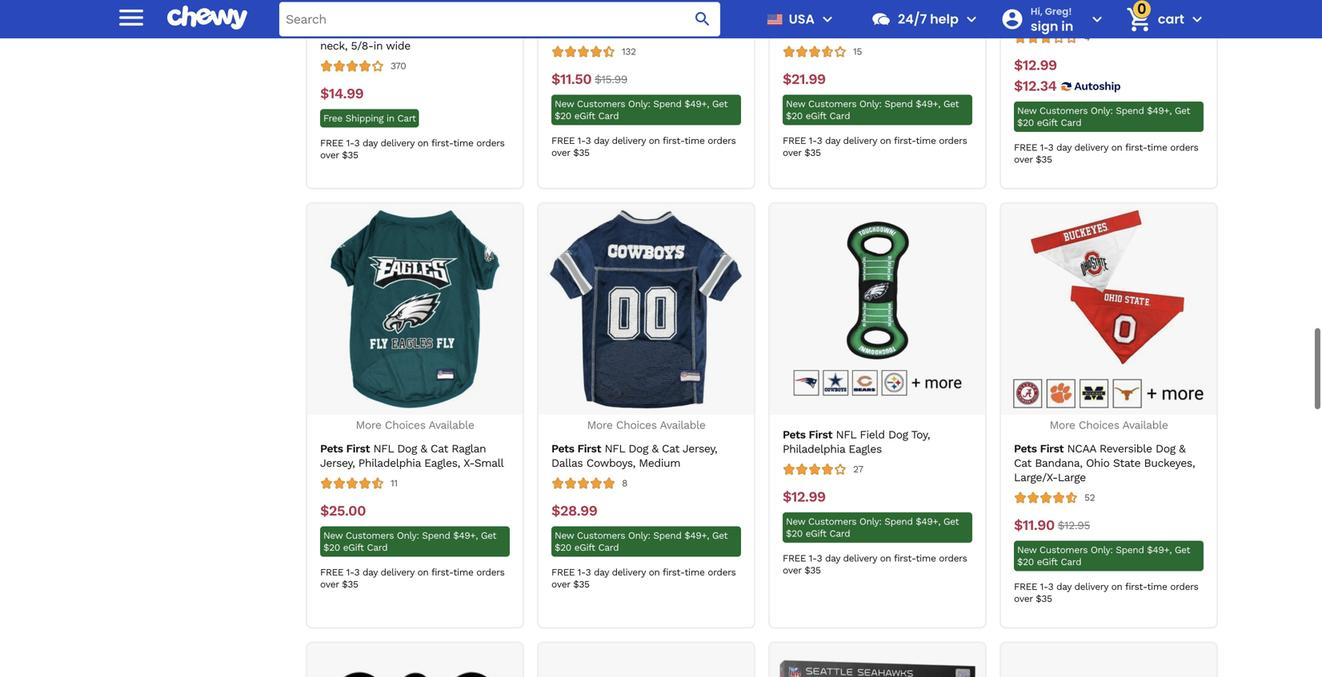 Task type: locate. For each thing, give the bounding box(es) containing it.
2 more from the left
[[587, 408, 613, 422]]

dog up the "francisco"
[[859, 0, 878, 13]]

cat up large/x-
[[1014, 446, 1031, 460]]

1 vertical spatial philadelphia
[[358, 446, 421, 460]]

0 horizontal spatial large
[[917, 14, 945, 27]]

first
[[809, 418, 832, 431], [346, 432, 370, 445], [577, 432, 601, 445], [1040, 432, 1064, 445]]

0 horizontal spatial available
[[429, 408, 474, 422]]

cat for raglan
[[431, 432, 448, 445]]

free down $12.99 text box
[[783, 543, 806, 554]]

pets first
[[783, 418, 832, 431], [320, 432, 370, 445], [551, 432, 601, 445], [1014, 432, 1064, 445]]

egift
[[574, 100, 595, 111], [806, 100, 826, 111], [1037, 107, 1058, 118], [806, 518, 826, 529], [343, 532, 364, 543], [574, 532, 595, 543], [1037, 546, 1058, 558]]

nfl up the "francisco"
[[835, 0, 855, 13]]

more choices available up nfl dog & cat raglan jersey, philadelphia eagles, x-small
[[356, 408, 474, 422]]

choices for $28.99
[[616, 408, 657, 422]]

cat inside nfl dog & cat baseball hat, san francisco 49ers, large
[[892, 0, 909, 13]]

first left field
[[809, 418, 832, 431]]

choices up nfl dog & cat jersey, dallas cowboys, medium
[[616, 408, 657, 422]]

more
[[356, 408, 381, 422], [587, 408, 613, 422], [1049, 408, 1075, 422]]

1 horizontal spatial in
[[386, 102, 394, 114]]

0 horizontal spatial cowboys,
[[355, 14, 404, 27]]

2 more choices available from the left
[[587, 408, 705, 422]]

3 down $12.99 text box
[[817, 543, 822, 554]]

1 vertical spatial dallas
[[551, 446, 583, 460]]

dog
[[430, 0, 450, 13], [859, 0, 878, 13], [888, 418, 908, 431], [397, 432, 417, 445], [628, 432, 648, 445], [1156, 432, 1175, 445]]

new down $11.50 'text box' at top left
[[555, 88, 574, 99]]

hi, greg! sign in
[[1031, 5, 1073, 35]]

hi,
[[1031, 5, 1043, 18]]

1 horizontal spatial choices
[[616, 408, 657, 422]]

1 more from the left
[[356, 408, 381, 422]]

choices
[[385, 408, 425, 422], [616, 408, 657, 422], [1079, 408, 1119, 422]]

in left cart
[[386, 102, 394, 114]]

$49+,
[[684, 88, 709, 99], [916, 88, 940, 99], [1147, 95, 1172, 106], [916, 506, 940, 517], [453, 520, 478, 531], [684, 520, 709, 531], [1147, 534, 1172, 546]]

0 horizontal spatial dallas
[[320, 14, 352, 27]]

nfl for $21.99
[[835, 0, 855, 13]]

egift down $12.34 text box
[[1037, 107, 1058, 118]]

more up nfl dog & cat jersey, dallas cowboys, medium
[[587, 408, 613, 422]]

1 horizontal spatial more choices available
[[587, 408, 705, 422]]

first-
[[663, 125, 685, 136], [894, 125, 916, 136], [431, 127, 453, 138], [1125, 131, 1147, 143], [894, 543, 916, 554], [431, 557, 453, 568], [663, 557, 685, 568], [1125, 571, 1147, 583]]

pets first up $12.99 text box
[[783, 418, 832, 431]]

1 horizontal spatial jersey,
[[683, 432, 717, 445]]

nfl up eagles
[[836, 418, 856, 431]]

3 more from the left
[[1049, 408, 1075, 422]]

2 vertical spatial in
[[386, 102, 394, 114]]

1 horizontal spatial dallas
[[551, 446, 583, 460]]

in left wide
[[373, 29, 383, 42]]

& for francisco
[[882, 0, 888, 13]]

help menu image
[[962, 10, 981, 29]]

cat up medium
[[662, 432, 679, 445]]

day down $12.99 text box
[[825, 543, 840, 554]]

2 horizontal spatial more
[[1049, 408, 1075, 422]]

3 down $12.34 text box
[[1048, 131, 1053, 143]]

0 horizontal spatial more choices available
[[356, 408, 474, 422]]

2 horizontal spatial available
[[1122, 408, 1168, 422]]

nfl up 8
[[605, 432, 625, 445]]

0 horizontal spatial philadelphia
[[358, 446, 421, 460]]

27
[[853, 454, 863, 465]]

3 choices from the left
[[1079, 408, 1119, 422]]

customers down $28.99 text box
[[577, 520, 625, 531]]

pets for ncaa reversible dog & cat bandana, ohio state buckeyes, large/x-large
[[1014, 432, 1037, 445]]

1 available from the left
[[429, 408, 474, 422]]

1 vertical spatial cowboys,
[[586, 446, 635, 460]]

& up 49ers,
[[882, 0, 888, 13]]

cat inside nfl dog & cat raglan jersey, philadelphia eagles, x-small
[[431, 432, 448, 445]]

large down bandana,
[[1058, 461, 1086, 474]]

delivery
[[612, 125, 646, 136], [843, 125, 877, 136], [380, 127, 414, 138], [1074, 131, 1108, 143], [843, 543, 877, 554], [380, 557, 414, 568], [612, 557, 646, 568], [1074, 571, 1108, 583]]

3 down '$11.90 $12.95'
[[1048, 571, 1053, 583]]

sign
[[1031, 17, 1058, 35]]

first up $25.00
[[346, 432, 370, 445]]

1 choices from the left
[[385, 408, 425, 422]]

$21.99 text field
[[783, 60, 826, 78]]

dog inside the nfl nylon dog collar, dallas cowboys, medium: 12 to 18-in neck, 5/8-in wide
[[430, 0, 450, 13]]

state
[[1113, 446, 1140, 460]]

& inside nfl dog & cat baseball hat, san francisco 49ers, large
[[882, 0, 888, 13]]

dallas up "neck,"
[[320, 14, 352, 27]]

dog up 11
[[397, 432, 417, 445]]

cat up 'eagles,'
[[431, 432, 448, 445]]

over down $11.90 text box
[[1014, 583, 1033, 595]]

1- down $12.99 text box
[[809, 543, 817, 554]]

greg!
[[1045, 5, 1072, 18]]

0 horizontal spatial in
[[373, 29, 383, 42]]

12
[[455, 14, 466, 27]]

menu image
[[818, 10, 837, 29]]

large inside nfl dog & cat baseball hat, san francisco 49ers, large
[[917, 14, 945, 27]]

only: down the 132
[[628, 88, 650, 99]]

first up $28.99
[[577, 432, 601, 445]]

dallas
[[320, 14, 352, 27], [551, 446, 583, 460]]

$12.95 text field
[[1058, 507, 1090, 524]]

new
[[555, 88, 574, 99], [786, 88, 805, 99], [1017, 95, 1036, 106], [786, 506, 805, 517], [323, 520, 343, 531], [555, 520, 574, 531], [1017, 534, 1036, 546]]

nfl inside nfl field dog toy, philadelphia eagles
[[836, 418, 856, 431]]

1 horizontal spatial $12.99
[[1014, 46, 1057, 63]]

$35 down $21.99 text box at the top
[[804, 137, 821, 148]]

$35
[[573, 137, 590, 148], [804, 137, 821, 148], [342, 139, 358, 150], [1036, 143, 1052, 155], [804, 555, 821, 566], [342, 569, 358, 580], [573, 569, 590, 580], [1036, 583, 1052, 595]]

& up buckeyes,
[[1179, 432, 1185, 445]]

nfl up 11
[[373, 432, 394, 445]]

cowboys, inside nfl dog & cat jersey, dallas cowboys, medium
[[586, 446, 635, 460]]

pets up $28.99
[[551, 432, 574, 445]]

field
[[860, 418, 885, 431]]

2 horizontal spatial in
[[499, 14, 508, 27]]

chewy support image
[[871, 9, 891, 30]]

& inside nfl dog & cat jersey, dallas cowboys, medium
[[652, 432, 658, 445]]

pets first up $28.99
[[551, 432, 601, 445]]

only:
[[628, 88, 650, 99], [859, 88, 882, 99], [1091, 95, 1113, 106], [859, 506, 882, 517], [397, 520, 419, 531], [628, 520, 650, 531], [1091, 534, 1113, 546]]

24/7 help link
[[864, 0, 959, 38]]

account menu image
[[1087, 10, 1107, 29]]

pets up large/x-
[[1014, 432, 1037, 445]]

$25.00
[[320, 492, 366, 509]]

1 vertical spatial large
[[1058, 461, 1086, 474]]

new customers only: spend $49+, get $20 egift card down 11
[[323, 520, 496, 543]]

1 vertical spatial $12.99
[[783, 478, 826, 495]]

2 horizontal spatial choices
[[1079, 408, 1119, 422]]

pets first nfl dog & cat jersey, dallas cowboys, medium image
[[547, 200, 745, 398]]

1- down $21.99 text box at the top
[[809, 125, 817, 136]]

0 vertical spatial $12.99
[[1014, 46, 1057, 63]]

spend
[[653, 88, 681, 99], [885, 88, 913, 99], [1116, 95, 1144, 106], [885, 506, 913, 517], [422, 520, 450, 531], [653, 520, 681, 531], [1116, 534, 1144, 546]]

more up nfl dog & cat raglan jersey, philadelphia eagles, x-small
[[356, 408, 381, 422]]

& for eagles,
[[420, 432, 427, 445]]

1 horizontal spatial more
[[587, 408, 613, 422]]

bandana,
[[1035, 446, 1082, 460]]

pets
[[783, 418, 806, 431], [320, 432, 343, 445], [551, 432, 574, 445], [1014, 432, 1037, 445]]

cat inside nfl dog & cat jersey, dallas cowboys, medium
[[662, 432, 679, 445]]

0 vertical spatial large
[[917, 14, 945, 27]]

new down $21.99 text box at the top
[[786, 88, 805, 99]]

nfl inside the nfl nylon dog collar, dallas cowboys, medium: 12 to 18-in neck, 5/8-in wide
[[373, 0, 394, 13]]

pets first nfl field dog toy, philadelphia eagles image
[[778, 200, 977, 398]]

2 horizontal spatial more choices available
[[1049, 408, 1168, 422]]

3 down $28.99 text box
[[585, 557, 591, 568]]

dog up buckeyes,
[[1156, 432, 1175, 445]]

new customers only: spend $49+, get $20 egift card
[[555, 88, 728, 111], [786, 88, 959, 111], [1017, 95, 1190, 118], [786, 506, 959, 529], [323, 520, 496, 543], [555, 520, 728, 543], [1017, 534, 1190, 558]]

$25.00 text field
[[320, 492, 366, 510]]

over
[[551, 137, 570, 148], [783, 137, 801, 148], [320, 139, 339, 150], [1014, 143, 1033, 155], [783, 555, 801, 566], [320, 569, 339, 580], [551, 569, 570, 580], [1014, 583, 1033, 595]]

1 vertical spatial jersey,
[[320, 446, 355, 460]]

&
[[882, 0, 888, 13], [420, 432, 427, 445], [652, 432, 658, 445], [1179, 432, 1185, 445]]

cowboys, up 8
[[586, 446, 635, 460]]

3 down $11.50 $15.99 at the top of page
[[585, 125, 591, 136]]

nfl inside nfl dog & cat raglan jersey, philadelphia eagles, x-small
[[373, 432, 394, 445]]

egift down $12.99 text box
[[806, 518, 826, 529]]

over down $28.99 text box
[[551, 569, 570, 580]]

3 down $25.00 text field
[[354, 557, 359, 568]]

free
[[551, 125, 575, 136], [783, 125, 806, 136], [320, 127, 343, 138], [1014, 131, 1037, 143], [783, 543, 806, 554], [320, 557, 343, 568], [551, 557, 575, 568], [1014, 571, 1037, 583]]

pets first up bandana,
[[1014, 432, 1064, 445]]

nylon
[[397, 0, 427, 13]]

choices up nfl dog & cat raglan jersey, philadelphia eagles, x-small
[[385, 408, 425, 422]]

dog inside nfl dog & cat raglan jersey, philadelphia eagles, x-small
[[397, 432, 417, 445]]

1 more choices available from the left
[[356, 408, 474, 422]]

free 1-3 day delivery on first-time orders over $35
[[551, 125, 736, 148], [783, 125, 967, 148], [320, 127, 504, 150], [1014, 131, 1198, 155], [783, 543, 967, 566], [320, 557, 504, 580], [551, 557, 736, 580], [1014, 571, 1198, 595]]

2 choices from the left
[[616, 408, 657, 422]]

$35 down $12.34 text box
[[1036, 143, 1052, 155]]

$12.99 for $12.99 text field at right
[[1014, 46, 1057, 63]]

orders
[[708, 125, 736, 136], [939, 125, 967, 136], [476, 127, 504, 138], [1170, 131, 1198, 143], [939, 543, 967, 554], [476, 557, 504, 568], [708, 557, 736, 568], [1170, 571, 1198, 583]]

dog up medium
[[628, 432, 648, 445]]

philadelphia up $12.99 text box
[[783, 432, 845, 446]]

52
[[1084, 482, 1095, 493]]

jersey, inside nfl dog & cat raglan jersey, philadelphia eagles, x-small
[[320, 446, 355, 460]]

2 available from the left
[[660, 408, 705, 422]]

0 horizontal spatial choices
[[385, 408, 425, 422]]

reversible
[[1099, 432, 1152, 445]]

1- down $11.90 text box
[[1040, 571, 1048, 583]]

first for dallas
[[577, 432, 601, 445]]

cat for jersey,
[[662, 432, 679, 445]]

philadelphia
[[783, 432, 845, 446], [358, 446, 421, 460]]

cat up 49ers,
[[892, 0, 909, 13]]

nfl for $14.99
[[373, 0, 394, 13]]

& inside nfl dog & cat raglan jersey, philadelphia eagles, x-small
[[420, 432, 427, 445]]

pets for nfl dog & cat raglan jersey, philadelphia eagles, x-small
[[320, 432, 343, 445]]

& inside ncaa reversible dog & cat bandana, ohio state buckeyes, large/x-large
[[1179, 432, 1185, 445]]

in
[[499, 14, 508, 27], [373, 29, 383, 42], [386, 102, 394, 114]]

$12.34 text field
[[1014, 67, 1057, 85]]

1 horizontal spatial available
[[660, 408, 705, 422]]

quick-tag ncaa bone personalized dog id tag, large, georgia bulldogs image
[[316, 640, 514, 678]]

over down $12.99 text box
[[783, 555, 801, 566]]

available for $28.99
[[660, 408, 705, 422]]

available up raglan
[[429, 408, 474, 422]]

cat
[[892, 0, 909, 13], [431, 432, 448, 445], [662, 432, 679, 445], [1014, 446, 1031, 460]]

pets first for dallas
[[551, 432, 601, 445]]

1 horizontal spatial large
[[1058, 461, 1086, 474]]

pets for nfl dog & cat jersey, dallas cowboys, medium
[[551, 432, 574, 445]]

1 horizontal spatial philadelphia
[[783, 432, 845, 446]]

items image
[[1125, 5, 1153, 33]]

new customers only: spend $49+, get $20 egift card down 15
[[786, 88, 959, 111]]

0 horizontal spatial more
[[356, 408, 381, 422]]

& up medium
[[652, 432, 658, 445]]

$20
[[555, 100, 571, 111], [786, 100, 803, 111], [1017, 107, 1034, 118], [786, 518, 803, 529], [323, 532, 340, 543], [555, 532, 571, 543], [1017, 546, 1034, 558]]

dog up the medium:
[[430, 0, 450, 13]]

first for eagles
[[809, 418, 832, 431]]

1-
[[578, 125, 585, 136], [809, 125, 817, 136], [346, 127, 354, 138], [1040, 131, 1048, 143], [809, 543, 817, 554], [346, 557, 354, 568], [578, 557, 585, 568], [1040, 571, 1048, 583]]

more for $25.00
[[356, 408, 381, 422]]

$20 down $12.99 text box
[[786, 518, 803, 529]]

available up reversible
[[1122, 408, 1168, 422]]

3 down $21.99 text box at the top
[[817, 125, 822, 136]]

pets first nfl dog & cat raglan jersey, philadelphia eagles, x-small image
[[316, 200, 514, 398]]

day
[[594, 125, 609, 136], [825, 125, 840, 136], [362, 127, 378, 138], [1056, 131, 1071, 143], [825, 543, 840, 554], [362, 557, 378, 568], [594, 557, 609, 568], [1056, 571, 1071, 583]]

$12.99 up "$12.34"
[[1014, 46, 1057, 63]]

$11.50
[[551, 60, 592, 77]]

jersey,
[[683, 432, 717, 445], [320, 446, 355, 460]]

0 horizontal spatial jersey,
[[320, 446, 355, 460]]

only: down 27
[[859, 506, 882, 517]]

nfl dog & cat baseball hat, san francisco 49ers, large link
[[783, 0, 972, 28]]

eagles
[[849, 432, 882, 446]]

available up medium
[[660, 408, 705, 422]]

1- down $28.99 text box
[[578, 557, 585, 568]]

small
[[474, 446, 504, 460]]

available
[[429, 408, 474, 422], [660, 408, 705, 422], [1122, 408, 1168, 422]]

ohio
[[1086, 446, 1110, 460]]

more up ncaa
[[1049, 408, 1075, 422]]

$11.90 $12.95
[[1014, 507, 1090, 524]]

wide
[[386, 29, 410, 42]]

more choices available
[[356, 408, 474, 422], [587, 408, 705, 422], [1049, 408, 1168, 422]]

$15.99 text field
[[595, 60, 627, 78]]

dog inside nfl dog & cat baseball hat, san francisco 49ers, large
[[859, 0, 878, 13]]

pets first ncaa reversible dog & cat bandana, ohio state buckeyes, large/x-large image
[[1010, 200, 1208, 398]]

0 horizontal spatial $12.99
[[783, 478, 826, 495]]

$15.99
[[595, 62, 627, 75]]

philadelphia inside nfl dog & cat raglan jersey, philadelphia eagles, x-small
[[358, 446, 421, 460]]

24/7 help
[[898, 10, 959, 28]]

0 vertical spatial in
[[499, 14, 508, 27]]

more choices available up reversible
[[1049, 408, 1168, 422]]

cowboys,
[[355, 14, 404, 27], [586, 446, 635, 460]]

get
[[712, 88, 728, 99], [943, 88, 959, 99], [1175, 95, 1190, 106], [943, 506, 959, 517], [481, 520, 496, 531], [712, 520, 728, 531], [1175, 534, 1190, 546]]

0 vertical spatial philadelphia
[[783, 432, 845, 446]]

nfl inside nfl dog & cat baseball hat, san francisco 49ers, large
[[835, 0, 855, 13]]

1 horizontal spatial cowboys,
[[586, 446, 635, 460]]

over down free
[[320, 139, 339, 150]]

raglan
[[452, 432, 486, 445]]

0 vertical spatial cowboys,
[[355, 14, 404, 27]]

$12.99
[[1014, 46, 1057, 63], [783, 478, 826, 495]]

ncaa
[[1067, 432, 1096, 445]]

dog inside ncaa reversible dog & cat bandana, ohio state buckeyes, large/x-large
[[1156, 432, 1175, 445]]

$12.34
[[1014, 67, 1057, 84]]

nfl dog & cat raglan jersey, philadelphia eagles, x-small
[[320, 432, 504, 460]]

egift down $25.00 text field
[[343, 532, 364, 543]]

$28.99
[[551, 492, 597, 509]]

0 vertical spatial dallas
[[320, 14, 352, 27]]

on
[[649, 125, 660, 136], [880, 125, 891, 136], [417, 127, 429, 138], [1111, 131, 1122, 143], [880, 543, 891, 554], [417, 557, 429, 568], [649, 557, 660, 568], [1111, 571, 1122, 583]]

Search text field
[[279, 2, 720, 36]]

youthefan nfl purebred fans 500-piece puzzle, seattle seahawks image
[[778, 640, 977, 678]]

large
[[917, 14, 945, 27], [1058, 461, 1086, 474]]

0 vertical spatial jersey,
[[683, 432, 717, 445]]

$20 down $25.00 text field
[[323, 532, 340, 543]]

time
[[685, 125, 705, 136], [916, 125, 936, 136], [453, 127, 473, 138], [1147, 131, 1167, 143], [916, 543, 936, 554], [453, 557, 473, 568], [685, 557, 705, 568], [1147, 571, 1167, 583]]



Task type: describe. For each thing, give the bounding box(es) containing it.
egift down $21.99 text box at the top
[[806, 100, 826, 111]]

18-
[[483, 14, 499, 27]]

medium
[[639, 446, 680, 460]]

$20 down $11.50 'text box' at top left
[[555, 100, 571, 111]]

cat for baseball
[[892, 0, 909, 13]]

49ers,
[[882, 14, 914, 27]]

customers down $12.34 text box
[[1039, 95, 1088, 106]]

nfl for $12.99
[[836, 418, 856, 431]]

chewy home image
[[167, 0, 247, 35]]

only: down medium
[[628, 520, 650, 531]]

$11.90
[[1014, 507, 1055, 524]]

cart
[[1158, 10, 1184, 28]]

over down $12.34 text box
[[1014, 143, 1033, 155]]

new customers only: spend $49+, get $20 egift card down the autoship
[[1017, 95, 1190, 118]]

1 vertical spatial in
[[373, 29, 383, 42]]

$11.90 text field
[[1014, 507, 1055, 524]]

11
[[391, 468, 397, 479]]

15
[[853, 36, 862, 47]]

toy,
[[911, 418, 930, 431]]

free down $11.50 'text box' at top left
[[551, 125, 575, 136]]

$12.99 text field
[[783, 478, 826, 496]]

free down $25.00 text field
[[320, 557, 343, 568]]

new down $28.99 text box
[[555, 520, 574, 531]]

choices for $25.00
[[385, 408, 425, 422]]

dallas inside nfl dog & cat jersey, dallas cowboys, medium
[[551, 446, 583, 460]]

buckeyes,
[[1144, 446, 1195, 460]]

more choices available for $25.00
[[356, 408, 474, 422]]

$20 down $11.90 text box
[[1017, 546, 1034, 558]]

cowboys, inside the nfl nylon dog collar, dallas cowboys, medium: 12 to 18-in neck, 5/8-in wide
[[355, 14, 404, 27]]

autoship
[[1074, 69, 1121, 82]]

more choices available for $28.99
[[587, 408, 705, 422]]

8
[[622, 468, 627, 479]]

only: down the autoship
[[1091, 95, 1113, 106]]

day down $28.99 text box
[[594, 557, 609, 568]]

over down $25.00 text field
[[320, 569, 339, 580]]

free down $28.99 text box
[[551, 557, 575, 568]]

new customers only: spend $49+, get $20 egift card down $12.95 text field
[[1017, 534, 1190, 558]]

free down $12.34 text box
[[1014, 131, 1037, 143]]

san
[[807, 14, 826, 27]]

help
[[930, 10, 959, 28]]

$20 down $12.34 text box
[[1017, 107, 1034, 118]]

4
[[1084, 22, 1090, 33]]

370
[[391, 50, 406, 61]]

more for $28.99
[[587, 408, 613, 422]]

in
[[1061, 17, 1073, 35]]

over down $21.99 text box at the top
[[783, 137, 801, 148]]

new down $12.99 text box
[[786, 506, 805, 517]]

new down $25.00 text field
[[323, 520, 343, 531]]

new customers only: spend $49+, get $20 egift card down 27
[[786, 506, 959, 529]]

$35 down $11.90 text box
[[1036, 583, 1052, 595]]

132
[[622, 36, 636, 47]]

$12.95
[[1058, 509, 1090, 522]]

nfl field dog toy, philadelphia eagles
[[783, 418, 930, 446]]

nerf dog light up bash football dog toy, small, orange & blue image
[[1010, 640, 1208, 678]]

large inside ncaa reversible dog & cat bandana, ohio state buckeyes, large/x-large
[[1058, 461, 1086, 474]]

eagles,
[[424, 446, 460, 460]]

egift down $11.50 $15.99 at the top of page
[[574, 100, 595, 111]]

submit search image
[[693, 10, 712, 29]]

neck,
[[320, 29, 347, 42]]

day down 'free shipping in cart'
[[362, 127, 378, 138]]

cart menu image
[[1188, 10, 1207, 29]]

egift down '$11.90 $12.95'
[[1037, 546, 1058, 558]]

available for $25.00
[[429, 408, 474, 422]]

new customers only: spend $49+, get $20 egift card down 8
[[555, 520, 728, 543]]

customers down $21.99 text box at the top
[[808, 88, 856, 99]]

24/7
[[898, 10, 927, 28]]

$35 down $11.50 'text box' at top left
[[573, 137, 590, 148]]

1- down $25.00 text field
[[346, 557, 354, 568]]

$12.99 for $12.99 text box
[[783, 478, 826, 495]]

pets first for eagles
[[783, 418, 832, 431]]

$14.99 text field
[[320, 75, 363, 92]]

3 down shipping
[[354, 127, 359, 138]]

$11.50 text field
[[551, 60, 592, 78]]

pets first for bandana,
[[1014, 432, 1064, 445]]

free down $21.99 text box at the top
[[783, 125, 806, 136]]

baseball
[[913, 0, 956, 13]]

free shipping in cart
[[323, 102, 416, 114]]

dog inside nfl field dog toy, philadelphia eagles
[[888, 418, 908, 431]]

3 more choices available from the left
[[1049, 408, 1168, 422]]

nfl nylon dog collar, dallas cowboys, medium: 12 to 18-in neck, 5/8-in wide
[[320, 0, 508, 42]]

customers down $12.95 text field
[[1039, 534, 1088, 546]]

egift down $28.99 text box
[[574, 532, 595, 543]]

philadelphia inside nfl field dog toy, philadelphia eagles
[[783, 432, 845, 446]]

only: down 52 at the bottom of the page
[[1091, 534, 1113, 546]]

customers down $12.99 text box
[[808, 506, 856, 517]]

francisco
[[830, 14, 879, 27]]

$28.99 text field
[[551, 492, 597, 510]]

usa
[[789, 10, 815, 28]]

cart link
[[1119, 0, 1184, 38]]

day down $21.99 text box at the top
[[825, 125, 840, 136]]

free down free
[[320, 127, 343, 138]]

nfl dog & cat jersey, dallas cowboys, medium
[[551, 432, 717, 460]]

$12.99 text field
[[1014, 46, 1057, 64]]

3 available from the left
[[1122, 408, 1168, 422]]

& for medium
[[652, 432, 658, 445]]

medium:
[[408, 14, 452, 27]]

1- down $12.34 text box
[[1040, 131, 1048, 143]]

day down $12.34 text box
[[1056, 131, 1071, 143]]

$11.50 $15.99
[[551, 60, 627, 77]]

nfl dog & cat baseball hat, san francisco 49ers, large
[[783, 0, 956, 27]]

$35 down $25.00 text field
[[342, 569, 358, 580]]

$20 down $28.99 text box
[[555, 532, 571, 543]]

day down $12.95 text field
[[1056, 571, 1071, 583]]

free down $11.90 text box
[[1014, 571, 1037, 583]]

new customers only: spend $49+, get $20 egift card down $15.99 text box
[[555, 88, 728, 111]]

customers down $15.99 text box
[[577, 88, 625, 99]]

day down $15.99 text box
[[594, 125, 609, 136]]

collar,
[[453, 0, 485, 13]]

nfl nylon dog collar, dallas cowboys, medium: 12 to 18-in neck, 5/8-in wide link
[[320, 0, 510, 43]]

jersey, inside nfl dog & cat jersey, dallas cowboys, medium
[[683, 432, 717, 445]]

dog inside nfl dog & cat jersey, dallas cowboys, medium
[[628, 432, 648, 445]]

menu image
[[115, 1, 147, 33]]

1- down $11.50 'text box' at top left
[[578, 125, 585, 136]]

$35 down shipping
[[342, 139, 358, 150]]

hat,
[[783, 14, 803, 27]]

pets for nfl field dog toy, philadelphia eagles
[[783, 418, 806, 431]]

over down $11.50 'text box' at top left
[[551, 137, 570, 148]]

only: down 11
[[397, 520, 419, 531]]

to
[[469, 14, 480, 27]]

new down $12.34 text box
[[1017, 95, 1036, 106]]

ncaa reversible dog & cat bandana, ohio state buckeyes, large/x-large
[[1014, 432, 1195, 474]]

dallas inside the nfl nylon dog collar, dallas cowboys, medium: 12 to 18-in neck, 5/8-in wide
[[320, 14, 352, 27]]

$20 down $21.99 text box at the top
[[786, 100, 803, 111]]

5/8-
[[351, 29, 373, 42]]

day down $25.00 text field
[[362, 557, 378, 568]]

new down $11.90 text box
[[1017, 534, 1036, 546]]

cat inside ncaa reversible dog & cat bandana, ohio state buckeyes, large/x-large
[[1014, 446, 1031, 460]]

$14.99
[[320, 75, 363, 92]]

large/x-
[[1014, 461, 1058, 474]]

$35 down $12.99 text box
[[804, 555, 821, 566]]

x-
[[463, 446, 474, 460]]

usa button
[[760, 0, 837, 38]]

petsafe busy buddy football treat dispensing tough dog chew toy, medium image
[[547, 640, 745, 678]]

first for bandana,
[[1040, 432, 1064, 445]]

customers down $25.00 text field
[[346, 520, 394, 531]]

free
[[323, 102, 342, 114]]

1- down shipping
[[346, 127, 354, 138]]

cart
[[397, 102, 416, 114]]

Product search field
[[279, 2, 720, 36]]

$21.99
[[783, 60, 826, 77]]

$35 down $28.99 text box
[[573, 569, 590, 580]]

nfl inside nfl dog & cat jersey, dallas cowboys, medium
[[605, 432, 625, 445]]

shipping
[[345, 102, 383, 114]]

first for jersey,
[[346, 432, 370, 445]]

pets first for jersey,
[[320, 432, 370, 445]]

only: down 15
[[859, 88, 882, 99]]



Task type: vqa. For each thing, say whether or not it's contained in the screenshot.
Chewy Picks
no



